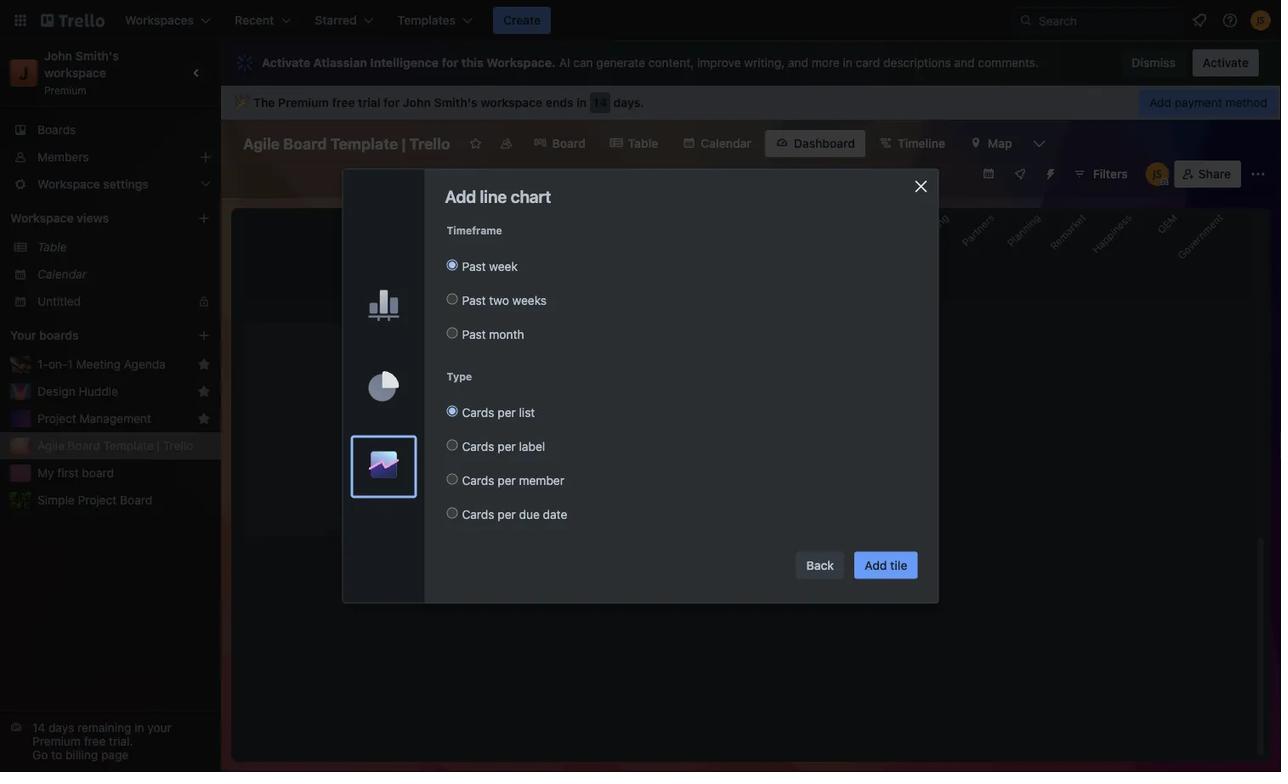 Task type: vqa. For each thing, say whether or not it's contained in the screenshot.
Cancel list editing image
no



Task type: describe. For each thing, give the bounding box(es) containing it.
simple
[[37, 493, 75, 508]]

per for member
[[498, 473, 516, 488]]

per for due
[[498, 508, 516, 522]]

week
[[489, 259, 518, 273]]

1
[[67, 357, 73, 371]]

meeting
[[76, 357, 121, 371]]

board link
[[523, 130, 596, 157]]

power ups image
[[1013, 167, 1027, 181]]

1 horizontal spatial workspace
[[481, 96, 543, 110]]

1 and from the left
[[788, 56, 808, 70]]

timeframe
[[447, 225, 502, 237]]

board
[[82, 466, 114, 480]]

create
[[503, 13, 541, 27]]

go
[[32, 749, 48, 763]]

🎉
[[235, 96, 247, 110]]

john smith (johnsmith38824343) image
[[1250, 10, 1271, 31]]

1 vertical spatial john
[[403, 96, 431, 110]]

premium inside john smith's workspace premium
[[44, 84, 86, 96]]

john smith's workspace premium
[[44, 49, 122, 96]]

cards per member
[[462, 473, 564, 488]]

1-on-1 meeting agenda
[[37, 357, 166, 371]]

project inside "button"
[[37, 412, 76, 426]]

the
[[253, 96, 275, 110]]

activate atlassian intelligence for this workspace.
[[262, 56, 556, 70]]

boards link
[[0, 116, 221, 144]]

template inside board name 'text field'
[[330, 134, 398, 153]]

views
[[77, 211, 109, 225]]

this
[[461, 56, 484, 70]]

share button
[[1175, 161, 1241, 188]]

timeline
[[898, 136, 945, 150]]

cards for cards per due date
[[462, 508, 494, 522]]

huddle
[[79, 385, 118, 399]]

create a view image
[[197, 212, 211, 225]]

add tile
[[865, 559, 907, 573]]

activate for activate atlassian intelligence for this workspace.
[[262, 56, 310, 70]]

line chart image
[[369, 452, 399, 478]]

in inside banner
[[577, 96, 587, 110]]

1 horizontal spatial smith's
[[434, 96, 478, 110]]

1 horizontal spatial project
[[78, 493, 117, 508]]

trial
[[358, 96, 380, 110]]

1-on-1 meeting agenda button
[[37, 356, 190, 373]]

cards for cards per label
[[462, 439, 494, 454]]

agenda
[[124, 357, 166, 371]]

0 vertical spatial table link
[[599, 130, 668, 157]]

untitled link
[[37, 293, 187, 310]]

14 inside 14 days remaining in your premium free trial. go to billing page
[[32, 721, 45, 735]]

generate
[[596, 56, 645, 70]]

atlassian
[[313, 56, 367, 70]]

agile board template | trello inside board name 'text field'
[[243, 134, 450, 153]]

two
[[489, 293, 509, 307]]

design huddle button
[[37, 383, 190, 400]]

0 horizontal spatial agile board template | trello
[[37, 439, 193, 453]]

🎉 the premium free trial for john smith's workspace ends in 14 days.
[[235, 96, 644, 110]]

past two weeks
[[462, 293, 547, 307]]

your boards
[[10, 329, 79, 343]]

timeline link
[[869, 130, 955, 157]]

members link
[[0, 144, 221, 171]]

board inside 'text field'
[[283, 134, 327, 153]]

switch to… image
[[12, 12, 29, 29]]

simple project board
[[37, 493, 152, 508]]

tile
[[890, 559, 907, 573]]

to
[[51, 749, 62, 763]]

list
[[519, 405, 535, 420]]

workspace views
[[10, 211, 109, 225]]

intelligence
[[370, 56, 439, 70]]

ai
[[559, 56, 570, 70]]

first
[[57, 466, 79, 480]]

0 horizontal spatial for
[[384, 96, 400, 110]]

label
[[519, 439, 545, 454]]

more
[[812, 56, 840, 70]]

1 vertical spatial agile
[[37, 439, 64, 453]]

2 horizontal spatial in
[[843, 56, 853, 70]]

days
[[48, 721, 74, 735]]

1-
[[37, 357, 48, 371]]

method
[[1225, 96, 1267, 110]]

filters
[[1093, 167, 1128, 181]]

your
[[10, 329, 36, 343]]

due
[[519, 508, 540, 522]]

activate link
[[1193, 49, 1259, 77]]

add for add line chart
[[445, 187, 476, 207]]

boards
[[39, 329, 79, 343]]

go to billing page link
[[32, 749, 129, 763]]

activate for activate
[[1203, 56, 1249, 70]]

dismiss button
[[1122, 49, 1186, 77]]

payment
[[1175, 96, 1222, 110]]

untitled
[[37, 295, 81, 309]]

add for add payment method
[[1149, 96, 1171, 110]]

14 inside banner
[[593, 96, 607, 110]]

can
[[573, 56, 593, 70]]

past for past week
[[462, 259, 486, 273]]

2 and from the left
[[954, 56, 975, 70]]

star or unstar board image
[[469, 137, 483, 150]]

month
[[489, 327, 524, 341]]

bar graph image
[[369, 290, 399, 321]]

improve
[[697, 56, 741, 70]]

cards per due date
[[462, 508, 567, 522]]

share
[[1198, 167, 1231, 181]]

writing,
[[744, 56, 785, 70]]

j
[[19, 63, 29, 83]]

atlassian intelligence logo image
[[235, 53, 255, 73]]

add payment method link
[[1139, 89, 1278, 116]]

past week
[[462, 259, 518, 273]]

members
[[37, 150, 89, 164]]



Task type: locate. For each thing, give the bounding box(es) containing it.
smith's
[[75, 49, 119, 63], [434, 96, 478, 110]]

0 vertical spatial project
[[37, 412, 76, 426]]

2 vertical spatial starred icon image
[[197, 412, 211, 426]]

comments.
[[978, 56, 1039, 70]]

trello
[[409, 134, 450, 153], [163, 439, 193, 453]]

table link down views
[[37, 239, 211, 256]]

simple project board link
[[37, 492, 211, 509]]

john down activate atlassian intelligence for this workspace.
[[403, 96, 431, 110]]

calendar link down the improve
[[672, 130, 762, 157]]

past for past month
[[462, 327, 486, 341]]

calendar
[[701, 136, 751, 150], [37, 267, 87, 281]]

page
[[101, 749, 129, 763]]

0 horizontal spatial template
[[103, 439, 154, 453]]

1 horizontal spatial activate
[[1203, 56, 1249, 70]]

workspace right j link
[[44, 66, 106, 80]]

cards for cards per list
[[462, 405, 494, 420]]

cards for cards per member
[[462, 473, 494, 488]]

0 vertical spatial workspace
[[44, 66, 106, 80]]

your boards with 6 items element
[[10, 326, 172, 346]]

smith's right the j
[[75, 49, 119, 63]]

0 horizontal spatial add
[[445, 187, 476, 207]]

0 horizontal spatial table link
[[37, 239, 211, 256]]

0 vertical spatial free
[[332, 96, 355, 110]]

project management
[[37, 412, 151, 426]]

dismiss
[[1132, 56, 1176, 70]]

0 vertical spatial in
[[843, 56, 853, 70]]

remaining
[[77, 721, 131, 735]]

0 vertical spatial |
[[402, 134, 406, 153]]

1 vertical spatial |
[[157, 439, 160, 453]]

in left card
[[843, 56, 853, 70]]

date
[[543, 508, 567, 522]]

agile board template | trello down project management "button"
[[37, 439, 193, 453]]

your
[[147, 721, 172, 735]]

0 vertical spatial 14
[[593, 96, 607, 110]]

calendar down the improve
[[701, 136, 751, 150]]

trial.
[[109, 735, 133, 749]]

0 horizontal spatial workspace
[[44, 66, 106, 80]]

1 horizontal spatial calendar
[[701, 136, 751, 150]]

agile board template | trello link
[[37, 438, 211, 455]]

my
[[37, 466, 54, 480]]

None radio
[[447, 328, 458, 339], [447, 508, 458, 519], [447, 328, 458, 339], [447, 508, 458, 519]]

1 vertical spatial for
[[384, 96, 400, 110]]

automation image
[[1037, 161, 1061, 184]]

1 vertical spatial agile board template | trello
[[37, 439, 193, 453]]

per for list
[[498, 405, 516, 420]]

0 horizontal spatial trello
[[163, 439, 193, 453]]

0 horizontal spatial and
[[788, 56, 808, 70]]

template down trial
[[330, 134, 398, 153]]

past left month
[[462, 327, 486, 341]]

0 vertical spatial agile board template | trello
[[243, 134, 450, 153]]

agile inside board name 'text field'
[[243, 134, 280, 153]]

billing
[[65, 749, 98, 763]]

content,
[[648, 56, 694, 70]]

smith's inside john smith's workspace premium
[[75, 49, 119, 63]]

line
[[480, 187, 507, 207]]

table link
[[599, 130, 668, 157], [37, 239, 211, 256]]

0 vertical spatial for
[[442, 56, 459, 70]]

template up the 'my first board' link
[[103, 439, 154, 453]]

days.
[[613, 96, 644, 110]]

project down design
[[37, 412, 76, 426]]

smith's down this
[[434, 96, 478, 110]]

and left comments.
[[954, 56, 975, 70]]

add
[[1149, 96, 1171, 110], [445, 187, 476, 207], [865, 559, 887, 573]]

ends
[[546, 96, 574, 110]]

template
[[330, 134, 398, 153], [103, 439, 154, 453]]

0 vertical spatial add
[[1149, 96, 1171, 110]]

project management button
[[37, 411, 190, 428]]

boards
[[37, 123, 76, 137]]

1 horizontal spatial in
[[577, 96, 587, 110]]

cards down cards per member
[[462, 508, 494, 522]]

1 horizontal spatial |
[[402, 134, 406, 153]]

0 horizontal spatial activate
[[262, 56, 310, 70]]

0 vertical spatial calendar link
[[672, 130, 762, 157]]

1 horizontal spatial add
[[865, 559, 887, 573]]

open information menu image
[[1222, 12, 1239, 29]]

0 horizontal spatial john
[[44, 49, 72, 63]]

on-
[[48, 357, 67, 371]]

Search field
[[1012, 7, 1182, 34]]

1 horizontal spatial free
[[332, 96, 355, 110]]

starred icon image for project management
[[197, 412, 211, 426]]

3 cards from the top
[[462, 473, 494, 488]]

john smith's workspace link
[[44, 49, 122, 80]]

14 left days in the left bottom of the page
[[32, 721, 45, 735]]

| up the 'my first board' link
[[157, 439, 160, 453]]

add left payment
[[1149, 96, 1171, 110]]

in left your
[[134, 721, 144, 735]]

1 vertical spatial smith's
[[434, 96, 478, 110]]

for left this
[[442, 56, 459, 70]]

table down days. at the top
[[628, 136, 658, 150]]

0 vertical spatial agile
[[243, 134, 280, 153]]

and
[[788, 56, 808, 70], [954, 56, 975, 70]]

my first board
[[37, 466, 114, 480]]

1 starred icon image from the top
[[197, 358, 211, 371]]

1 activate from the left
[[262, 56, 310, 70]]

None radio
[[447, 260, 458, 271], [447, 294, 458, 305], [447, 406, 458, 417], [447, 440, 458, 451], [447, 474, 458, 485], [447, 260, 458, 271], [447, 294, 458, 305], [447, 406, 458, 417], [447, 440, 458, 451], [447, 474, 458, 485]]

type
[[447, 371, 472, 383]]

2 cards from the top
[[462, 439, 494, 454]]

0 vertical spatial starred icon image
[[197, 358, 211, 371]]

1 horizontal spatial agile board template | trello
[[243, 134, 450, 153]]

2 past from the top
[[462, 293, 486, 307]]

activate right atlassian intelligence logo
[[262, 56, 310, 70]]

3 past from the top
[[462, 327, 486, 341]]

0 horizontal spatial calendar link
[[37, 266, 211, 283]]

calendar link up untitled link
[[37, 266, 211, 283]]

per left list
[[498, 405, 516, 420]]

workspace inside john smith's workspace premium
[[44, 66, 106, 80]]

create button
[[493, 7, 551, 34]]

0 vertical spatial past
[[462, 259, 486, 273]]

design huddle
[[37, 385, 118, 399]]

past month
[[462, 327, 524, 341]]

workspace
[[44, 66, 106, 80], [481, 96, 543, 110]]

john smith (johnsmith38824343) image
[[1146, 162, 1169, 186]]

14 left days. at the top
[[593, 96, 607, 110]]

0 vertical spatial trello
[[409, 134, 450, 153]]

1 horizontal spatial table
[[628, 136, 658, 150]]

1 vertical spatial template
[[103, 439, 154, 453]]

chart
[[511, 187, 551, 207]]

member
[[519, 473, 564, 488]]

confetti image
[[235, 96, 247, 110]]

add inside button
[[865, 559, 887, 573]]

| down 🎉 the premium free trial for john smith's workspace ends in 14 days.
[[402, 134, 406, 153]]

project
[[37, 412, 76, 426], [78, 493, 117, 508]]

0 vertical spatial table
[[628, 136, 658, 150]]

past left two
[[462, 293, 486, 307]]

1 vertical spatial project
[[78, 493, 117, 508]]

1 horizontal spatial agile
[[243, 134, 280, 153]]

0 vertical spatial calendar
[[701, 136, 751, 150]]

1 vertical spatial past
[[462, 293, 486, 307]]

0 horizontal spatial calendar
[[37, 267, 87, 281]]

past for past two weeks
[[462, 293, 486, 307]]

management
[[80, 412, 151, 426]]

cards down the type
[[462, 405, 494, 420]]

14 days remaining in your premium free trial. go to billing page
[[32, 721, 172, 763]]

4 cards from the top
[[462, 508, 494, 522]]

john inside john smith's workspace premium
[[44, 49, 72, 63]]

john
[[44, 49, 72, 63], [403, 96, 431, 110]]

cards per label
[[462, 439, 545, 454]]

add for add tile
[[865, 559, 887, 573]]

cards down cards per list
[[462, 439, 494, 454]]

for right trial
[[384, 96, 400, 110]]

1 per from the top
[[498, 405, 516, 420]]

workspace.
[[486, 56, 556, 70]]

pie chart image
[[369, 371, 399, 402]]

table
[[628, 136, 658, 150], [37, 240, 67, 254]]

free inside 14 days remaining in your premium free trial. go to billing page
[[84, 735, 106, 749]]

primary element
[[0, 0, 1281, 41]]

weeks
[[512, 293, 547, 307]]

in
[[843, 56, 853, 70], [577, 96, 587, 110], [134, 721, 144, 735]]

0 horizontal spatial agile
[[37, 439, 64, 453]]

1 vertical spatial calendar
[[37, 267, 87, 281]]

add line chart
[[445, 187, 551, 207]]

2 per from the top
[[498, 439, 516, 454]]

john right the j
[[44, 49, 72, 63]]

add left line
[[445, 187, 476, 207]]

0 horizontal spatial 14
[[32, 721, 45, 735]]

2 vertical spatial past
[[462, 327, 486, 341]]

1 horizontal spatial john
[[403, 96, 431, 110]]

free
[[332, 96, 355, 110], [84, 735, 106, 749]]

calendar power-up image
[[982, 167, 995, 180]]

starred icon image for design huddle
[[197, 385, 211, 399]]

agile up my
[[37, 439, 64, 453]]

2 activate from the left
[[1203, 56, 1249, 70]]

show menu image
[[1250, 166, 1267, 183]]

1 horizontal spatial 14
[[593, 96, 607, 110]]

per for label
[[498, 439, 516, 454]]

1 horizontal spatial trello
[[409, 134, 450, 153]]

0 horizontal spatial table
[[37, 240, 67, 254]]

1 vertical spatial starred icon image
[[197, 385, 211, 399]]

3 starred icon image from the top
[[197, 412, 211, 426]]

3 per from the top
[[498, 473, 516, 488]]

banner
[[221, 86, 1281, 120]]

project down board
[[78, 493, 117, 508]]

1 vertical spatial workspace
[[481, 96, 543, 110]]

customize views image
[[1031, 135, 1048, 152]]

| inside board name 'text field'
[[402, 134, 406, 153]]

search image
[[1019, 14, 1033, 27]]

0 horizontal spatial in
[[134, 721, 144, 735]]

premium inside 14 days remaining in your premium free trial. go to billing page
[[32, 735, 81, 749]]

trello inside board name 'text field'
[[409, 134, 450, 153]]

1 horizontal spatial template
[[330, 134, 398, 153]]

2 vertical spatial in
[[134, 721, 144, 735]]

activate down open information menu icon
[[1203, 56, 1249, 70]]

cards per list
[[462, 405, 535, 420]]

board
[[283, 134, 327, 153], [552, 136, 586, 150], [68, 439, 100, 453], [120, 493, 152, 508]]

calendar up untitled
[[37, 267, 87, 281]]

1 vertical spatial table link
[[37, 239, 211, 256]]

table link down days. at the top
[[599, 130, 668, 157]]

in inside 14 days remaining in your premium free trial. go to billing page
[[134, 721, 144, 735]]

my first board link
[[37, 465, 211, 482]]

add board image
[[197, 329, 211, 343]]

trello up the 'my first board' link
[[163, 439, 193, 453]]

table down workspace views
[[37, 240, 67, 254]]

starred icon image for 1-on-1 meeting agenda
[[197, 358, 211, 371]]

back button
[[796, 552, 844, 579]]

for
[[442, 56, 459, 70], [384, 96, 400, 110]]

2 vertical spatial add
[[865, 559, 887, 573]]

1 cards from the top
[[462, 405, 494, 420]]

agile down the
[[243, 134, 280, 153]]

0 notifications image
[[1189, 10, 1210, 31]]

1 horizontal spatial for
[[442, 56, 459, 70]]

2 horizontal spatial add
[[1149, 96, 1171, 110]]

back
[[806, 559, 834, 573]]

1 vertical spatial free
[[84, 735, 106, 749]]

map link
[[959, 130, 1022, 157]]

per left due
[[498, 508, 516, 522]]

add left tile
[[865, 559, 887, 573]]

banner containing 🎉
[[221, 86, 1281, 120]]

0 horizontal spatial free
[[84, 735, 106, 749]]

1 vertical spatial add
[[445, 187, 476, 207]]

1 vertical spatial in
[[577, 96, 587, 110]]

0 horizontal spatial |
[[157, 439, 160, 453]]

2 starred icon image from the top
[[197, 385, 211, 399]]

1 vertical spatial trello
[[163, 439, 193, 453]]

map
[[988, 136, 1012, 150]]

per left label
[[498, 439, 516, 454]]

1 vertical spatial calendar link
[[37, 266, 211, 283]]

past left week
[[462, 259, 486, 273]]

and left more
[[788, 56, 808, 70]]

1 vertical spatial table
[[37, 240, 67, 254]]

1 vertical spatial 14
[[32, 721, 45, 735]]

1 horizontal spatial table link
[[599, 130, 668, 157]]

descriptions
[[883, 56, 951, 70]]

0 vertical spatial template
[[330, 134, 398, 153]]

1 horizontal spatial calendar link
[[672, 130, 762, 157]]

card
[[856, 56, 880, 70]]

agile board template | trello down trial
[[243, 134, 450, 153]]

1 past from the top
[[462, 259, 486, 273]]

|
[[402, 134, 406, 153], [157, 439, 160, 453]]

Board name text field
[[235, 130, 459, 157]]

design
[[37, 385, 75, 399]]

in right ends
[[577, 96, 587, 110]]

per down cards per label
[[498, 473, 516, 488]]

j link
[[10, 60, 37, 87]]

starred icon image
[[197, 358, 211, 371], [197, 385, 211, 399], [197, 412, 211, 426]]

premium
[[44, 84, 86, 96], [278, 96, 329, 110], [32, 735, 81, 749]]

0 horizontal spatial project
[[37, 412, 76, 426]]

14
[[593, 96, 607, 110], [32, 721, 45, 735]]

workspace visible image
[[500, 137, 513, 150]]

1 horizontal spatial and
[[954, 56, 975, 70]]

0 vertical spatial john
[[44, 49, 72, 63]]

0 horizontal spatial smith's
[[75, 49, 119, 63]]

0 vertical spatial smith's
[[75, 49, 119, 63]]

workspace down "workspace."
[[481, 96, 543, 110]]

4 per from the top
[[498, 508, 516, 522]]

dashboard link
[[765, 130, 865, 157]]

trello down 🎉 the premium free trial for john smith's workspace ends in 14 days.
[[409, 134, 450, 153]]

dashboard
[[794, 136, 855, 150]]

cards down cards per label
[[462, 473, 494, 488]]



